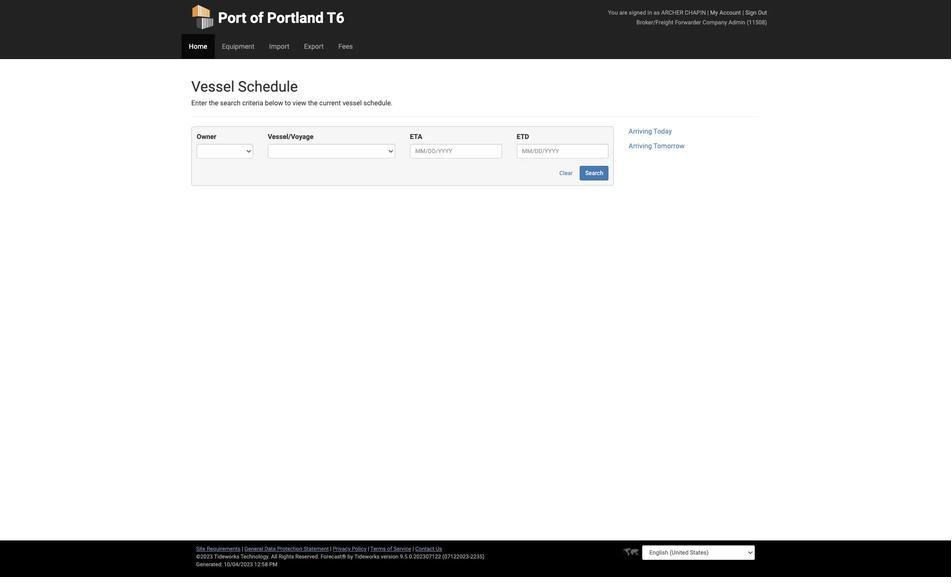 Task type: vqa. For each thing, say whether or not it's contained in the screenshot.
2023
no



Task type: describe. For each thing, give the bounding box(es) containing it.
ETD text field
[[517, 144, 609, 159]]

arriving tomorrow
[[629, 142, 685, 150]]

by
[[347, 554, 353, 560]]

| left general on the left of the page
[[242, 546, 243, 552]]

pm
[[269, 562, 277, 568]]

search
[[585, 170, 603, 177]]

admin
[[729, 19, 745, 26]]

chapin
[[685, 9, 706, 16]]

of inside site requirements | general data protection statement | privacy policy | terms of service | contact us ©2023 tideworks technology. all rights reserved. forecast® by tideworks version 9.5.0.202307122 (07122023-2235) generated: 10/04/2023 12:58 pm
[[387, 546, 392, 552]]

my account link
[[710, 9, 741, 16]]

vessel/voyage
[[268, 133, 314, 141]]

| up the forecast®
[[330, 546, 331, 552]]

requirements
[[207, 546, 240, 552]]

as
[[654, 9, 660, 16]]

import
[[269, 42, 289, 50]]

protection
[[277, 546, 302, 552]]

eta
[[410, 133, 422, 141]]

terms
[[370, 546, 386, 552]]

out
[[758, 9, 767, 16]]

signed
[[629, 9, 646, 16]]

us
[[436, 546, 442, 552]]

are
[[619, 9, 627, 16]]

vessel schedule enter the search criteria below to view the current vessel schedule.
[[191, 78, 393, 107]]

site requirements link
[[196, 546, 240, 552]]

vessel
[[191, 78, 234, 95]]

view
[[293, 99, 306, 107]]

| left my
[[707, 9, 709, 16]]

(11508)
[[747, 19, 767, 26]]

all
[[271, 554, 277, 560]]

t6
[[327, 9, 344, 26]]

account
[[719, 9, 741, 16]]

in
[[648, 9, 652, 16]]

export
[[304, 42, 324, 50]]

terms of service link
[[370, 546, 411, 552]]

owner
[[197, 133, 216, 141]]

sign
[[745, 9, 757, 16]]

fees button
[[331, 34, 360, 59]]

9.5.0.202307122
[[400, 554, 441, 560]]

contact us link
[[415, 546, 442, 552]]

privacy
[[333, 546, 350, 552]]

tideworks
[[354, 554, 380, 560]]

reserved.
[[295, 554, 319, 560]]

below
[[265, 99, 283, 107]]

you
[[608, 9, 618, 16]]

forwarder
[[675, 19, 701, 26]]

vessel
[[342, 99, 362, 107]]

portland
[[267, 9, 324, 26]]

privacy policy link
[[333, 546, 366, 552]]

clear
[[559, 170, 573, 177]]

ETA text field
[[410, 144, 502, 159]]

sign out link
[[745, 9, 767, 16]]

you are signed in as archer chapin | my account | sign out broker/freight forwarder company admin (11508)
[[608, 9, 767, 26]]

schedule
[[238, 78, 298, 95]]

home button
[[182, 34, 215, 59]]

import button
[[262, 34, 297, 59]]

1 the from the left
[[209, 99, 218, 107]]

| up 9.5.0.202307122
[[413, 546, 414, 552]]

my
[[710, 9, 718, 16]]

(07122023-
[[442, 554, 470, 560]]

broker/freight
[[636, 19, 673, 26]]

| left sign
[[742, 9, 744, 16]]

current
[[319, 99, 341, 107]]



Task type: locate. For each thing, give the bounding box(es) containing it.
2 the from the left
[[308, 99, 318, 107]]

home
[[189, 42, 207, 50]]

port of portland t6 link
[[191, 0, 344, 34]]

service
[[393, 546, 411, 552]]

equipment
[[222, 42, 254, 50]]

clear button
[[554, 166, 578, 181]]

| up tideworks
[[368, 546, 369, 552]]

1 arriving from the top
[[629, 128, 652, 135]]

of
[[250, 9, 264, 26], [387, 546, 392, 552]]

12:58
[[254, 562, 268, 568]]

policy
[[352, 546, 366, 552]]

the
[[209, 99, 218, 107], [308, 99, 318, 107]]

criteria
[[242, 99, 263, 107]]

statement
[[304, 546, 329, 552]]

arriving for arriving tomorrow
[[629, 142, 652, 150]]

0 horizontal spatial the
[[209, 99, 218, 107]]

0 vertical spatial arriving
[[629, 128, 652, 135]]

the right the view
[[308, 99, 318, 107]]

today
[[653, 128, 672, 135]]

archer
[[661, 9, 683, 16]]

arriving for arriving today
[[629, 128, 652, 135]]

port of portland t6
[[218, 9, 344, 26]]

rights
[[279, 554, 294, 560]]

tomorrow
[[653, 142, 685, 150]]

general data protection statement link
[[245, 546, 329, 552]]

site requirements | general data protection statement | privacy policy | terms of service | contact us ©2023 tideworks technology. all rights reserved. forecast® by tideworks version 9.5.0.202307122 (07122023-2235) generated: 10/04/2023 12:58 pm
[[196, 546, 484, 568]]

1 vertical spatial of
[[387, 546, 392, 552]]

technology.
[[241, 554, 270, 560]]

general
[[245, 546, 263, 552]]

port
[[218, 9, 246, 26]]

arriving today link
[[629, 128, 672, 135]]

arriving down arriving today
[[629, 142, 652, 150]]

10/04/2023
[[224, 562, 253, 568]]

site
[[196, 546, 205, 552]]

0 vertical spatial of
[[250, 9, 264, 26]]

fees
[[338, 42, 353, 50]]

1 vertical spatial arriving
[[629, 142, 652, 150]]

|
[[707, 9, 709, 16], [742, 9, 744, 16], [242, 546, 243, 552], [330, 546, 331, 552], [368, 546, 369, 552], [413, 546, 414, 552]]

to
[[285, 99, 291, 107]]

1 horizontal spatial the
[[308, 99, 318, 107]]

arriving up arriving tomorrow
[[629, 128, 652, 135]]

of right port in the top left of the page
[[250, 9, 264, 26]]

etd
[[517, 133, 529, 141]]

©2023 tideworks
[[196, 554, 239, 560]]

2 arriving from the top
[[629, 142, 652, 150]]

arriving today
[[629, 128, 672, 135]]

1 horizontal spatial of
[[387, 546, 392, 552]]

enter
[[191, 99, 207, 107]]

search button
[[580, 166, 609, 181]]

schedule.
[[363, 99, 393, 107]]

2235)
[[470, 554, 484, 560]]

contact
[[415, 546, 434, 552]]

the right enter
[[209, 99, 218, 107]]

0 horizontal spatial of
[[250, 9, 264, 26]]

company
[[703, 19, 727, 26]]

of up version
[[387, 546, 392, 552]]

forecast®
[[321, 554, 346, 560]]

equipment button
[[215, 34, 262, 59]]

arriving
[[629, 128, 652, 135], [629, 142, 652, 150]]

data
[[264, 546, 276, 552]]

export button
[[297, 34, 331, 59]]

search
[[220, 99, 241, 107]]

generated:
[[196, 562, 222, 568]]

version
[[381, 554, 399, 560]]

arriving tomorrow link
[[629, 142, 685, 150]]



